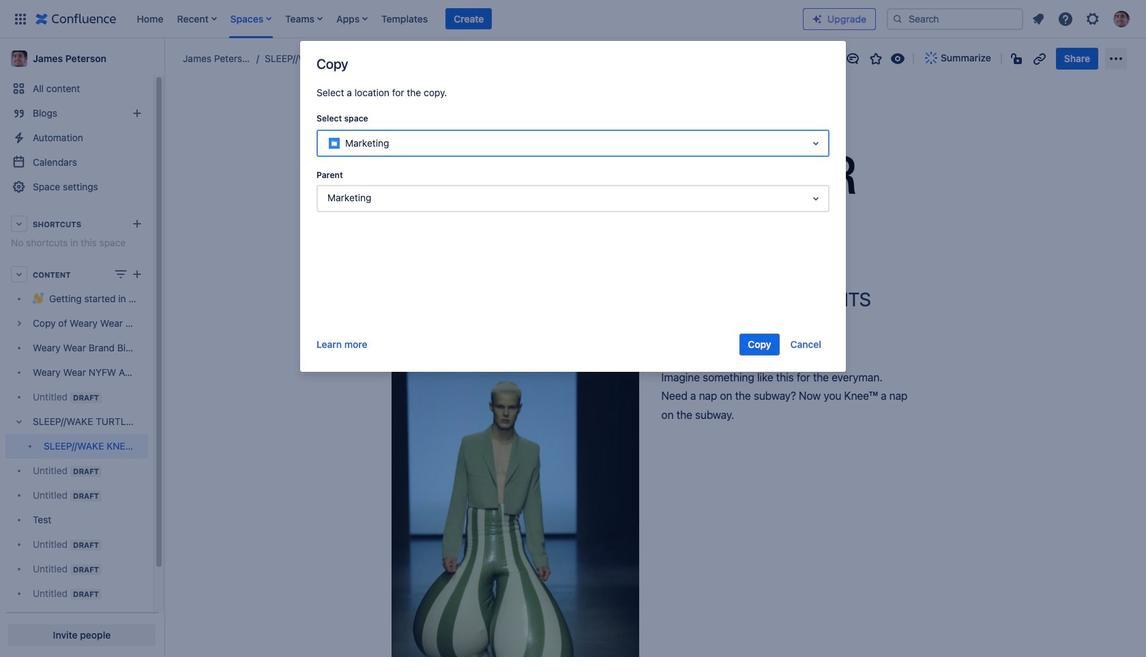 Task type: vqa. For each thing, say whether or not it's contained in the screenshot.
Create a team element
no



Task type: describe. For each thing, give the bounding box(es) containing it.
list item inside list
[[446, 8, 492, 30]]

0 horizontal spatial list item
[[173, 0, 221, 38]]

star image
[[868, 50, 885, 67]]

create a blog image
[[129, 105, 145, 122]]

1 horizontal spatial list item
[[281, 0, 327, 38]]

global element
[[8, 0, 803, 38]]

copy link image
[[1032, 50, 1048, 67]]

tree item inside space element
[[5, 410, 148, 459]]

tree inside space element
[[5, 287, 148, 631]]

premium image
[[812, 13, 823, 24]]

settings icon image
[[1085, 11, 1102, 27]]



Task type: locate. For each thing, give the bounding box(es) containing it.
group
[[740, 334, 830, 356]]

0 horizontal spatial list
[[130, 0, 803, 38]]

None text field
[[326, 192, 328, 205]]

tree item
[[5, 410, 148, 459]]

list
[[130, 0, 803, 38], [1027, 6, 1139, 31]]

None search field
[[887, 8, 1024, 30]]

confluence image
[[35, 11, 116, 27], [35, 11, 116, 27]]

dialog
[[300, 41, 846, 372]]

banner
[[0, 0, 1147, 38]]

open image
[[808, 190, 825, 207]]

Search field
[[887, 8, 1024, 30]]

list item
[[173, 0, 221, 38], [281, 0, 327, 38], [446, 8, 492, 30]]

create a page image
[[129, 266, 145, 283]]

1 horizontal spatial list
[[1027, 6, 1139, 31]]

search image
[[893, 13, 904, 24]]

2 horizontal spatial list item
[[446, 8, 492, 30]]

space element
[[0, 38, 164, 657]]

open image
[[808, 135, 825, 152]]

tree
[[5, 287, 148, 631]]



